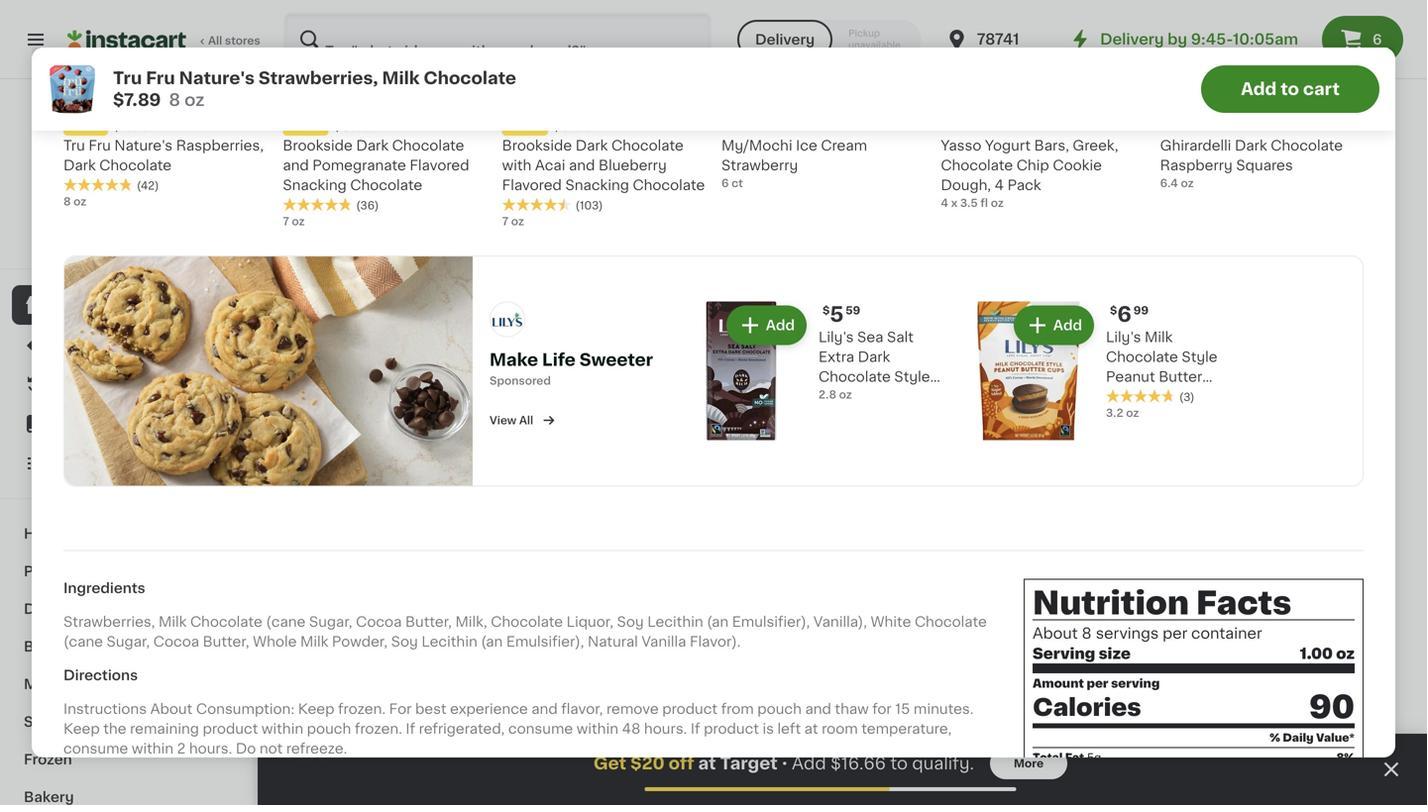 Task type: vqa. For each thing, say whether or not it's contained in the screenshot.
topmost Soy
yes



Task type: locate. For each thing, give the bounding box(es) containing it.
target link
[[83, 103, 170, 214]]

0 vertical spatial to
[[1281, 81, 1299, 98]]

shop
[[55, 298, 93, 312]]

78741
[[977, 32, 1019, 47]]

classic
[[1219, 111, 1270, 125]]

1 vertical spatial tru
[[63, 139, 85, 153]]

style up valley
[[894, 370, 930, 384]]

1 horizontal spatial snacking
[[565, 179, 629, 192]]

0 vertical spatial salt
[[887, 331, 914, 345]]

1 7 oz from the left
[[283, 216, 305, 227]]

0 vertical spatial nature's
[[179, 70, 255, 87]]

mix inside swiss miss chocolate hot cocoa mix with marshmallows
[[929, 32, 954, 46]]

free left vegan
[[1080, 373, 1105, 384]]

8 right $7.89 at the top left of page
[[169, 92, 180, 109]]

soy down 'electrolyte-'
[[391, 635, 418, 649]]

frozen.
[[338, 703, 386, 717], [355, 723, 402, 736]]

tru for tru fru nature's strawberries, milk chocolate
[[666, 421, 688, 435]]

0 vertical spatial $7.99
[[112, 119, 150, 133]]

nature's down all stores
[[179, 70, 255, 87]]

1 vertical spatial flavored
[[502, 179, 562, 192]]

$4.79 original price: $5.99 element
[[283, 110, 486, 136], [502, 110, 706, 136]]

6 right 'style'
[[1373, 33, 1382, 47]]

5 inside the 5 yasso yogurt bars, greek, chocolate chip cookie dough, 4 pack 4 x 3.5 fl oz
[[952, 113, 966, 133]]

1 vertical spatial added
[[1106, 410, 1152, 424]]

1 vertical spatial snacks
[[24, 716, 76, 729]]

oz right 1.00
[[1336, 647, 1355, 661]]

0 vertical spatial cocoa
[[880, 32, 925, 46]]

15
[[895, 703, 910, 717]]

view down facts
[[1252, 626, 1294, 643]]

$5.99 up "pomegranate"
[[333, 119, 373, 133]]

oz inside the 6 ghirardelli dark chocolate raspberry squares 6.4 oz
[[1181, 178, 1194, 189]]

0 vertical spatial emulsifier),
[[732, 616, 810, 629]]

make life sweeter image
[[64, 257, 473, 486]]

gather up water
[[354, 12, 402, 26]]

oz down target logo
[[74, 196, 87, 207]]

chocolate up (42) in the top of the page
[[99, 159, 172, 173]]

at right off
[[698, 756, 716, 773]]

(cane down dairy & eggs
[[63, 635, 103, 649]]

milk down water
[[382, 70, 420, 87]]

$ up frito
[[301, 395, 309, 406]]

yogurt
[[985, 139, 1031, 153]]

sea
[[857, 331, 883, 345], [1035, 460, 1061, 474]]

salt
[[887, 331, 914, 345], [1064, 460, 1091, 474]]

nature's inside tru fru nature's strawberries, milk chocolate
[[717, 421, 775, 435]]

(cane left liquid i.v. fueling life's adventures image
[[266, 616, 306, 629]]

per for servings
[[1163, 627, 1188, 641]]

peanut
[[1106, 370, 1155, 384]]

2 $4.79 original price: $5.99 element from the left
[[502, 110, 706, 136]]

1 no from the left
[[819, 390, 839, 404]]

delivery for delivery
[[755, 33, 815, 47]]

99 inside $ 12 99
[[333, 395, 348, 406]]

good inside good & gather mexican-style monterey jack, cheddar, queso quesadilla & asadero classic cheeses
[[1219, 12, 1258, 26]]

salt inside sensible portions garden veggie straws sea salt
[[1064, 460, 1091, 474]]

target logo image
[[83, 103, 170, 190]]

48
[[622, 723, 641, 736]]

$4.89 element
[[1219, 392, 1387, 418]]

about inside instructions about consumption: keep frozen. for best experience and flavor, remove product from pouch and thaw for 15 minutes. keep the remaining product within pouch frozen. if refrigerated, consume within 48 hours. if product is left at room temperature, consume within 2 hours. do not refreeze.
[[150, 703, 193, 717]]

1 horizontal spatial white
[[1100, 12, 1141, 26]]

1 free from the left
[[711, 373, 736, 384]]

calories
[[1033, 696, 1141, 720]]

dairy & eggs
[[24, 603, 116, 616]]

sugar up nature
[[842, 390, 883, 404]]

2 lily's from the left
[[1106, 331, 1141, 345]]

beverages link
[[12, 628, 241, 666]]

gather up 'style'
[[1276, 12, 1324, 26]]

1 vertical spatial mix
[[407, 421, 431, 435]]

2 vertical spatial nature's
[[717, 421, 775, 435]]

oz right 6.4 at the right
[[1181, 178, 1194, 189]]

flavor
[[361, 421, 403, 435]]

(42)
[[137, 181, 159, 191]]

1 horizontal spatial to
[[1281, 81, 1299, 98]]

tru
[[113, 70, 142, 87], [63, 139, 85, 153], [666, 421, 688, 435]]

chocolate up 2.8 oz
[[819, 370, 891, 384]]

deals link
[[12, 325, 241, 365]]

0 horizontal spatial emulsifier),
[[506, 635, 584, 649]]

within
[[262, 723, 303, 736], [577, 723, 618, 736], [132, 742, 174, 756]]

product group containing nature valley oats 'n honey crunchy granola bars
[[850, 216, 1019, 571]]

1 horizontal spatial free
[[1080, 373, 1105, 384]]

tru inside tru fru nature's strawberries, milk chocolate $7.89 8 oz
[[113, 70, 142, 87]]

cocoa up powder,
[[356, 616, 402, 629]]

snacking
[[283, 179, 347, 192], [565, 179, 629, 192]]

2 vertical spatial tru
[[666, 421, 688, 435]]

hot
[[850, 32, 876, 46]]

sugar,
[[309, 616, 352, 629], [107, 635, 150, 649]]

3d
[[1076, 12, 1097, 26]]

5 inside 5 my/mochi ice cream strawberry 6 ct
[[733, 113, 747, 133]]

fru for tru fru nature's strawberries, milk chocolate $7.89 8 oz
[[146, 70, 175, 87]]

5 left 59 at the top right of page
[[830, 304, 844, 325]]

beverages
[[24, 640, 100, 654]]

1 vertical spatial sugar,
[[107, 635, 150, 649]]

99 right 12
[[333, 395, 348, 406]]

2 horizontal spatial fru
[[691, 421, 713, 435]]

nsored for electrolyte-
[[389, 642, 428, 653]]

gluten-
[[668, 373, 711, 384], [1037, 373, 1080, 384]]

2 sugar from the left
[[1170, 390, 1210, 404]]

nsored inside make life sweeter spo nsored
[[512, 376, 551, 387]]

consume down flavor, on the left bottom
[[508, 723, 573, 736]]

6 up peanut
[[1117, 304, 1132, 325]]

snacks up (36)
[[297, 154, 377, 174]]

white inside crest 3d white advanced radiant mint, toothpaste
[[1100, 12, 1141, 26]]

lily's up extra
[[819, 331, 854, 345]]

$ 3 99
[[1039, 394, 1077, 415]]

x left 3.5 at the top
[[951, 198, 958, 209]]

butter, left milk,
[[405, 616, 452, 629]]

1 vertical spatial about
[[150, 703, 193, 717]]

1 $4.79 original price: $5.99 element from the left
[[283, 110, 486, 136]]

spo inside the 'electrolyte-charged hydration spo nsored'
[[367, 642, 389, 653]]

lecithin down 'electrolyte-'
[[422, 635, 477, 649]]

10:05am
[[1233, 32, 1298, 47]]

snacks & candy
[[24, 716, 141, 729]]

whole inside strawberries, milk chocolate (cane sugar, cocoa butter, milk, chocolate liquor, soy lecithin (an emulsifier), vanilla), white chocolate (cane sugar, cocoa butter, whole milk powder, soy lecithin (an emulsifier), natural vanilla flavor).
[[253, 635, 297, 649]]

(an down milk,
[[481, 635, 503, 649]]

sugar for 6
[[1170, 390, 1210, 404]]

brookside for acai
[[502, 139, 572, 153]]

chocolate up dough,
[[941, 159, 1013, 173]]

chocolate inside $ 7 89 $7.99 tru fru nature's raspberries, dark chocolate
[[99, 159, 172, 173]]

7
[[75, 113, 87, 133], [283, 216, 289, 227], [502, 216, 508, 227]]

delivery by 9:45-10:05am
[[1100, 32, 1298, 47]]

strawberries, for tru fru nature's strawberries, milk chocolate $7.89 8 oz
[[259, 70, 378, 87]]

$ inside $ 6 99
[[1110, 305, 1117, 316]]

$7.89 original price: $7.99 element containing $7.99
[[666, 392, 834, 418]]

2 sweets from the left
[[1156, 410, 1207, 424]]

refrigerated,
[[419, 723, 505, 736]]

$ inside the $ 3 99
[[1039, 395, 1046, 406]]

white inside strawberries, milk chocolate (cane sugar, cocoa butter, milk, chocolate liquor, soy lecithin (an emulsifier), vanilla), white chocolate (cane sugar, cocoa butter, whole milk powder, soy lecithin (an emulsifier), natural vanilla flavor).
[[871, 616, 911, 629]]

x left 1.48
[[492, 478, 498, 489]]

0 horizontal spatial butter,
[[203, 635, 249, 649]]

oz inside tru fru nature's strawberries, milk chocolate $7.89 8 oz
[[184, 92, 205, 109]]

1 horizontal spatial gluten-
[[1037, 373, 1080, 384]]

2 free from the left
[[1080, 373, 1105, 384]]

2 brookside from the left
[[502, 139, 572, 153]]

1 vertical spatial nsored
[[389, 642, 428, 653]]

sweets inside lily's milk chocolate style peanut butter cups no sugar added sweets
[[1156, 410, 1207, 424]]

8 x 1.48 oz
[[482, 478, 539, 489]]

cocoa down dairy & eggs link
[[153, 635, 199, 649]]

no inside lily's milk chocolate style peanut butter cups no sugar added sweets
[[1146, 390, 1166, 404]]

0 vertical spatial whole
[[583, 12, 627, 26]]

nsored inside the 'electrolyte-charged hydration spo nsored'
[[389, 642, 428, 653]]

$7.89 original price: $7.99 element for tru fru nature's strawberries, milk chocolate
[[666, 392, 834, 418]]

0 vertical spatial keep
[[298, 703, 334, 717]]

free for gluten-free
[[711, 373, 736, 384]]

spend $20, save $5 button
[[1219, 480, 1387, 513]]

0 horizontal spatial sugar,
[[107, 635, 150, 649]]

snacks & candy link
[[12, 704, 241, 741]]

pouch up "left"
[[757, 703, 802, 717]]

0 horizontal spatial to
[[890, 756, 908, 773]]

it
[[87, 378, 97, 391]]

$7.89 original price: $7.99 element
[[63, 110, 267, 136], [666, 392, 834, 418]]

1 vertical spatial whole
[[253, 635, 297, 649]]

brookside inside 'brookside dark chocolate and pomegranate flavored snacking chocolate'
[[283, 139, 353, 153]]

0 horizontal spatial ct
[[312, 458, 324, 469]]

salt inside lily's sea salt extra dark chocolate style no sugar added sweets
[[887, 331, 914, 345]]

and left "pomegranate"
[[283, 159, 309, 173]]

0 horizontal spatial no
[[819, 390, 839, 404]]

fru inside tru fru nature's strawberries, milk chocolate $7.89 8 oz
[[146, 70, 175, 87]]

1 $5.99 from the left
[[333, 119, 373, 133]]

1 horizontal spatial spo
[[490, 376, 512, 387]]

hours.
[[644, 723, 687, 736], [189, 742, 232, 756]]

0 vertical spatial x
[[951, 198, 958, 209]]

1 horizontal spatial sweets
[[1156, 410, 1207, 424]]

1 horizontal spatial tru
[[113, 70, 142, 87]]

0 vertical spatial sea
[[857, 331, 883, 345]]

honey
[[850, 441, 897, 454]]

gather inside good & gather purified drinking water
[[354, 12, 402, 26]]

6 inside 5 my/mochi ice cream strawberry 6 ct
[[721, 178, 729, 189]]

and right the acai
[[569, 159, 595, 173]]

$12.99 original price: $14.99 element
[[297, 392, 466, 418]]

2 gather from the left
[[1276, 12, 1324, 26]]

delivery for delivery by 9:45-10:05am
[[1100, 32, 1164, 47]]

1 horizontal spatial mix
[[929, 32, 954, 46]]

0 horizontal spatial (an
[[481, 635, 503, 649]]

$ up sensible in the bottom right of the page
[[1039, 395, 1046, 406]]

fru inside tru fru nature's strawberries, milk chocolate
[[691, 421, 713, 435]]

0 horizontal spatial gluten-
[[668, 373, 711, 384]]

acai
[[535, 159, 565, 173]]

1 good from the left
[[297, 12, 336, 26]]

mix left with
[[929, 32, 954, 46]]

nature's
[[179, 70, 255, 87], [114, 139, 173, 153], [717, 421, 775, 435]]

nsored down make
[[512, 376, 551, 387]]

and up room
[[805, 703, 831, 717]]

8 down monterey
[[1219, 71, 1226, 82]]

veggie
[[1090, 441, 1138, 454]]

99 inside $ 6 99
[[1134, 305, 1149, 316]]

dark inside 'brookside dark chocolate and pomegranate flavored snacking chocolate'
[[356, 139, 389, 153]]

8 oz down target logo
[[63, 196, 87, 207]]

0 vertical spatial view
[[1180, 157, 1214, 171]]

1 horizontal spatial per
[[1163, 627, 1188, 641]]

view up original
[[490, 415, 517, 426]]

1 horizontal spatial all
[[519, 415, 533, 426]]

snacks for snacks
[[297, 154, 377, 174]]

6 inside the 6 ghirardelli dark chocolate raspberry squares 6.4 oz
[[1171, 113, 1186, 133]]

chocolate up with
[[930, 12, 1002, 26]]

item carousel region
[[63, 0, 1391, 248], [297, 144, 1387, 579], [811, 672, 1427, 806]]

by
[[1168, 32, 1187, 47]]

1 sugar from the left
[[842, 390, 883, 404]]

nature's inside tru fru nature's strawberries, milk chocolate $7.89 8 oz
[[179, 70, 255, 87]]

chocolate inside lily's milk chocolate style peanut butter cups no sugar added sweets
[[1106, 351, 1178, 364]]

0 vertical spatial strawberries,
[[259, 70, 378, 87]]

1 horizontal spatial added
[[1106, 410, 1152, 424]]

sea inside sensible portions garden veggie straws sea salt
[[1035, 460, 1061, 474]]

0 horizontal spatial pouch
[[307, 723, 351, 736]]

nature's for tru fru nature's strawberries, milk chocolate $7.89 8 oz
[[179, 70, 255, 87]]

delivery button
[[737, 20, 833, 59]]

sweets down 2.8 oz
[[819, 410, 870, 424]]

1 vertical spatial at
[[698, 756, 716, 773]]

1 horizontal spatial salt
[[1064, 460, 1091, 474]]

vegan
[[1112, 373, 1148, 384]]

add button
[[728, 308, 805, 344], [1016, 308, 1092, 344], [901, 678, 977, 714], [1064, 678, 1141, 714]]

per down nutrition facts
[[1163, 627, 1188, 641]]

item carousel region containing snacks
[[297, 144, 1387, 579]]

chocolate inside swiss miss chocolate hot cocoa mix with marshmallows
[[930, 12, 1002, 26]]

product group containing 3
[[1035, 216, 1203, 511]]

white right 'vanilla),'
[[871, 616, 911, 629]]

ct right 18 on the left bottom of the page
[[312, 458, 324, 469]]

sweets for 6
[[1156, 410, 1207, 424]]

cocoa inside swiss miss chocolate hot cocoa mix with marshmallows
[[880, 32, 925, 46]]

strawberries, down drinking
[[259, 70, 378, 87]]

whole
[[583, 12, 627, 26], [253, 635, 297, 649]]

& for dairy & eggs
[[66, 603, 77, 616]]

chip
[[1017, 159, 1049, 173]]

product group containing 4
[[482, 216, 650, 532]]

oz right '2.8' at the top right of the page
[[839, 390, 852, 401]]

pouch
[[757, 703, 802, 717], [307, 723, 351, 736]]

2 vertical spatial cocoa
[[153, 635, 199, 649]]

strawberries, inside tru fru nature's strawberries, milk chocolate
[[666, 441, 758, 454]]

$ up peanut
[[1110, 305, 1117, 316]]

butter, up consumption:
[[203, 635, 249, 649]]

mix right flavor
[[407, 421, 431, 435]]

0 horizontal spatial $4.79 original price: $5.99 element
[[283, 110, 486, 136]]

6
[[1373, 33, 1382, 47], [1171, 113, 1186, 133], [721, 178, 729, 189], [1117, 304, 1132, 325]]

snacks inside item carousel region
[[297, 154, 377, 174]]

(an up flavor). on the bottom of page
[[707, 616, 729, 629]]

nature's up (42) in the top of the page
[[114, 139, 173, 153]]

oats
[[946, 421, 980, 435]]

emulsifier), down charged
[[506, 635, 584, 649]]

0 vertical spatial pouch
[[757, 703, 802, 717]]

$7.99 up tru fru nature's strawberries, milk chocolate
[[715, 401, 752, 415]]

1 vertical spatial fru
[[89, 139, 111, 153]]

0 horizontal spatial snacking
[[283, 179, 347, 192]]

$ 6 99
[[1110, 304, 1149, 325]]

style inside lily's sea salt extra dark chocolate style no sugar added sweets
[[894, 370, 930, 384]]

lily's inside lily's sea salt extra dark chocolate style no sugar added sweets
[[819, 331, 854, 345]]

snacking down "pomegranate"
[[283, 179, 347, 192]]

1 horizontal spatial gather
[[1276, 12, 1324, 26]]

$4.79 original price: $5.99 element up brookside dark chocolate with acai and blueberry flavored snacking chocolate
[[502, 110, 706, 136]]

2 $5.99 from the left
[[552, 119, 592, 133]]

nature valley oats 'n honey crunchy granola bars
[[850, 421, 1018, 474]]

free up tru fru nature's strawberries, milk chocolate
[[711, 373, 736, 384]]

$7.89 original price: $7.99 element containing 7
[[63, 110, 267, 136]]

2
[[177, 742, 186, 756]]

buy it again
[[55, 378, 139, 391]]

lily's for 5
[[819, 331, 854, 345]]

no inside lily's sea salt extra dark chocolate style no sugar added sweets
[[819, 390, 839, 404]]

to inside treatment tracker modal dialog
[[890, 756, 908, 773]]

1 lily's from the left
[[819, 331, 854, 345]]

sugar, down dairy & eggs link
[[107, 635, 150, 649]]

sugar inside lily's sea salt extra dark chocolate style no sugar added sweets
[[842, 390, 883, 404]]

None search field
[[283, 12, 712, 67]]

1 horizontal spatial $5.99
[[552, 119, 592, 133]]

tru inside tru fru nature's strawberries, milk chocolate
[[666, 421, 688, 435]]

sugar for 5
[[842, 390, 883, 404]]

1 vertical spatial keep
[[63, 723, 100, 736]]

nature's for tru fru nature's strawberries, milk chocolate
[[717, 421, 775, 435]]

added inside lily's sea salt extra dark chocolate style no sugar added sweets
[[886, 390, 932, 404]]

market pantry whole vitamin d milk
[[482, 12, 627, 46]]

1 gluten- from the left
[[668, 373, 711, 384]]

stock
[[1286, 91, 1317, 102]]

not
[[260, 742, 283, 756]]

1 snacking from the left
[[283, 179, 347, 192]]

spo inside make life sweeter spo nsored
[[490, 376, 512, 387]]

1 vertical spatial spo
[[367, 642, 389, 653]]

4 up view all
[[493, 394, 508, 415]]

1 horizontal spatial consume
[[508, 723, 573, 736]]

chocolate down gluten-free on the top
[[666, 460, 738, 474]]

4 inside 4 ritz fresh stacks original crackers
[[493, 394, 508, 415]]

2 7 oz from the left
[[502, 216, 524, 227]]

1 brookside from the left
[[283, 139, 353, 153]]

1 vertical spatial hours.
[[189, 742, 232, 756]]

$ inside $ 5 59
[[823, 305, 830, 316]]

fru for tru fru nature's strawberries, milk chocolate
[[691, 421, 713, 435]]

1 vertical spatial x
[[492, 478, 498, 489]]

ct inside group
[[312, 458, 324, 469]]

1.48
[[501, 478, 524, 489]]

strawberries, inside tru fru nature's strawberries, milk chocolate $7.89 8 oz
[[259, 70, 378, 87]]

0 vertical spatial snacks
[[297, 154, 377, 174]]

good for good & gather mexican-style monterey jack, cheddar, queso quesadilla & asadero classic cheeses
[[1219, 12, 1258, 26]]

milk down $ 6 99
[[1145, 331, 1173, 345]]

dairy & eggs link
[[12, 591, 241, 628]]

more up 1.00
[[1298, 626, 1343, 643]]

lily's for 6
[[1106, 331, 1141, 345]]

oz down with
[[511, 216, 524, 227]]

electrolyte-
[[367, 614, 498, 635]]

quesadilla
[[1219, 91, 1293, 105]]

$ left target logo
[[67, 114, 75, 125]]

1 sweets from the left
[[819, 410, 870, 424]]

added up valley
[[886, 390, 932, 404]]

gluten- for gluten-free
[[668, 373, 711, 384]]

add button up temperature,
[[901, 678, 977, 714]]

$20
[[630, 756, 665, 773]]

2 gluten- from the left
[[1037, 373, 1080, 384]]

1 vertical spatial 89
[[692, 395, 707, 406]]

delivery down gift-
[[755, 33, 815, 47]]

x inside product group
[[492, 478, 498, 489]]

0 horizontal spatial 7
[[75, 113, 87, 133]]

0 vertical spatial ct
[[732, 178, 743, 189]]

0 horizontal spatial lily's
[[819, 331, 854, 345]]

1 horizontal spatial 99
[[1062, 395, 1077, 406]]

if up off
[[691, 723, 700, 736]]

gather
[[354, 12, 402, 26], [1276, 12, 1324, 26]]

0 horizontal spatial whole
[[253, 635, 297, 649]]

ingredients
[[63, 582, 145, 596]]

1 horizontal spatial cocoa
[[356, 616, 402, 629]]

bars,
[[1034, 139, 1069, 153]]

& inside good & gather purified drinking water
[[340, 12, 351, 26]]

nature's inside $ 7 89 $7.99 tru fru nature's raspberries, dark chocolate
[[114, 139, 173, 153]]

1 vertical spatial nature's
[[114, 139, 173, 153]]

added inside lily's milk chocolate style peanut butter cups no sugar added sweets
[[1106, 410, 1152, 424]]

within up not
[[262, 723, 303, 736]]

0 vertical spatial added
[[886, 390, 932, 404]]

sea down garden
[[1035, 460, 1061, 474]]

5 up my/mochi
[[733, 113, 747, 133]]

$ for 6
[[1110, 305, 1117, 316]]

good for good & gather purified drinking water
[[297, 12, 336, 26]]

chocolate
[[930, 12, 1002, 26], [424, 70, 516, 87], [392, 139, 464, 153], [611, 139, 684, 153], [1271, 139, 1343, 153], [99, 159, 172, 173], [941, 159, 1013, 173], [350, 179, 422, 192], [633, 179, 705, 192], [1106, 351, 1178, 364], [819, 370, 891, 384], [666, 460, 738, 474], [190, 616, 262, 629], [491, 616, 563, 629], [915, 616, 987, 629]]

& for snacks & candy
[[79, 716, 91, 729]]

2 no from the left
[[1146, 390, 1166, 404]]

1 vertical spatial ct
[[312, 458, 324, 469]]

1 gather from the left
[[354, 12, 402, 26]]

delivery inside button
[[755, 33, 815, 47]]

fl
[[981, 198, 988, 209]]

$ inside $ 12 99
[[301, 395, 309, 406]]

good & gather mexican-style monterey jack, cheddar, queso quesadilla & asadero classic cheeses
[[1219, 12, 1369, 125]]

lists
[[55, 457, 90, 471]]

99 inside the $ 3 99
[[1062, 395, 1077, 406]]

2 vertical spatial fru
[[691, 421, 713, 435]]

chocolate inside the 6 ghirardelli dark chocolate raspberry squares 6.4 oz
[[1271, 139, 1343, 153]]

1 horizontal spatial good
[[1219, 12, 1258, 26]]

1.00 oz
[[1300, 647, 1355, 661]]

experience
[[450, 703, 528, 717]]

frozen. down for
[[355, 723, 402, 736]]

0 vertical spatial nsored
[[512, 376, 551, 387]]

0 vertical spatial hours.
[[644, 723, 687, 736]]

$ 7 89 $7.99 tru fru nature's raspberries, dark chocolate
[[63, 113, 264, 173]]

no down extra
[[819, 390, 839, 404]]

many in stock
[[1239, 91, 1317, 102]]

product group
[[297, 216, 466, 472], [482, 216, 650, 532], [666, 216, 834, 511], [850, 216, 1019, 571], [1035, 216, 1203, 511], [1219, 216, 1387, 513], [828, 672, 983, 806], [991, 672, 1147, 806]]

per up calories in the right of the page
[[1087, 678, 1108, 690]]

1 horizontal spatial if
[[691, 723, 700, 736]]

1 vertical spatial per
[[1087, 678, 1108, 690]]

& for good & gather mexican-style monterey jack, cheddar, queso quesadilla & asadero classic cheeses
[[1261, 12, 1273, 26]]

tru for tru fru nature's strawberries, milk chocolate $7.89 8 oz
[[113, 70, 142, 87]]

6 button
[[1322, 16, 1403, 63]]

chocolate up (36)
[[350, 179, 422, 192]]

oz inside the 5 yasso yogurt bars, greek, chocolate chip cookie dough, 4 pack 4 x 3.5 fl oz
[[991, 198, 1004, 209]]

2 snacking from the left
[[565, 179, 629, 192]]

0 vertical spatial 89
[[89, 114, 104, 125]]

drinking
[[297, 32, 355, 46]]

1 horizontal spatial lecithin
[[647, 616, 703, 629]]

all
[[208, 35, 222, 46], [519, 415, 533, 426]]

tru inside $ 7 89 $7.99 tru fru nature's raspberries, dark chocolate
[[63, 139, 85, 153]]

brookside up the acai
[[502, 139, 572, 153]]

add button up gluten-free vegan
[[1016, 308, 1092, 344]]

2 good from the left
[[1219, 12, 1258, 26]]

no left (3)
[[1146, 390, 1166, 404]]

1 horizontal spatial sugar,
[[309, 616, 352, 629]]

$4.79 original price: $5.99 element up 'brookside dark chocolate and pomegranate flavored snacking chocolate'
[[283, 110, 486, 136]]

0 vertical spatial $7.89 original price: $7.99 element
[[63, 110, 267, 136]]

0 horizontal spatial strawberries,
[[63, 616, 155, 629]]

ghirardelli
[[1160, 139, 1231, 153]]

gluten- up tru fru nature's strawberries, milk chocolate
[[668, 373, 711, 384]]

view for hydration
[[1252, 626, 1294, 643]]

snacks for snacks & candy
[[24, 716, 76, 729]]

asadero
[[1311, 91, 1369, 105]]

1 horizontal spatial emulsifier),
[[732, 616, 810, 629]]

spo down make
[[490, 376, 512, 387]]

0 horizontal spatial delivery
[[755, 33, 815, 47]]

strawberries, down ingredients
[[63, 616, 155, 629]]

99 right 3
[[1062, 395, 1077, 406]]

0 horizontal spatial brookside
[[283, 139, 353, 153]]

soy up the natural
[[617, 616, 644, 629]]

ct down strawberry
[[732, 178, 743, 189]]

queso
[[1286, 71, 1332, 85]]

sweets for 5
[[819, 410, 870, 424]]

sugar
[[842, 390, 883, 404], [1170, 390, 1210, 404]]

buy
[[55, 378, 84, 391]]

service type group
[[737, 20, 921, 59]]

oz right fl
[[991, 198, 1004, 209]]

1 horizontal spatial view
[[1180, 157, 1214, 171]]

nature's up (49)
[[717, 421, 775, 435]]

4 left the 'pack'
[[995, 179, 1004, 192]]

spo for electrolyte-charged hydration
[[367, 642, 389, 653]]

1 horizontal spatial style
[[1182, 351, 1218, 364]]

1 horizontal spatial delivery
[[1100, 32, 1164, 47]]

flavored inside brookside dark chocolate with acai and blueberry flavored snacking chocolate
[[502, 179, 562, 192]]

items
[[918, 538, 950, 549]]

good inside good & gather purified drinking water
[[297, 12, 336, 26]]

1 vertical spatial 8 oz
[[63, 196, 87, 207]]

& for good & gather purified drinking water
[[340, 12, 351, 26]]

0 vertical spatial tru
[[113, 70, 142, 87]]

0 horizontal spatial x
[[492, 478, 498, 489]]

swiss miss chocolate hot cocoa mix with marshmallows button
[[850, 0, 1019, 84]]

consume down the
[[63, 742, 128, 756]]

sugar inside lily's milk chocolate style peanut butter cups no sugar added sweets
[[1170, 390, 1210, 404]]

keep down "instructions"
[[63, 723, 100, 736]]

about up remaining
[[150, 703, 193, 717]]



Task type: describe. For each thing, give the bounding box(es) containing it.
add button left $ 5 59
[[728, 308, 805, 344]]

at inside treatment tracker modal dialog
[[698, 756, 716, 773]]

and left flavor, on the left bottom
[[531, 703, 558, 717]]

product group containing spend $20, save $5
[[1219, 216, 1387, 513]]

instructions about consumption: keep frozen. for best experience and flavor, remove product from pouch and thaw for 15 minutes. keep the remaining product within pouch frozen. if refrigerated, consume within 48 hours. if product is left at room temperature, consume within 2 hours. do not refreeze.
[[63, 703, 974, 756]]

added for 5
[[886, 390, 932, 404]]

6 inside button
[[1373, 33, 1382, 47]]

1 vertical spatial frozen.
[[355, 723, 402, 736]]

$ right 2.8 oz
[[854, 395, 862, 406]]

spend $20, save $5
[[1221, 482, 1330, 493]]

crest
[[1035, 12, 1073, 26]]

frozen
[[24, 753, 72, 767]]

container
[[1191, 627, 1262, 641]]

1 vertical spatial butter,
[[203, 635, 249, 649]]

gift-
[[760, 12, 792, 26]]

%
[[1270, 733, 1280, 744]]

99 for 3
[[1062, 395, 1077, 406]]

lily's image
[[490, 302, 525, 338]]

oz up portions
[[1126, 408, 1139, 419]]

0 vertical spatial frozen.
[[338, 703, 386, 717]]

0 vertical spatial more
[[1298, 626, 1343, 643]]

2 horizontal spatial within
[[577, 723, 618, 736]]

1 vertical spatial all
[[519, 415, 533, 426]]

(6)
[[371, 443, 386, 453]]

product down consumption:
[[203, 723, 258, 736]]

gather for style
[[1276, 12, 1324, 26]]

no for 6
[[1146, 390, 1166, 404]]

& for meat & seafood
[[64, 678, 75, 692]]

sensible portions garden veggie straws sea salt
[[1035, 421, 1189, 474]]

treatment tracker modal dialog
[[258, 734, 1427, 806]]

4 up with
[[513, 113, 528, 133]]

candy
[[94, 716, 141, 729]]

1 if from the left
[[406, 723, 415, 736]]

milk inside market pantry whole vitamin d milk
[[552, 32, 580, 46]]

nature
[[850, 421, 898, 435]]

7 inside $ 7 89 $7.99 tru fru nature's raspberries, dark chocolate
[[75, 113, 87, 133]]

chocolate inside lily's sea salt extra dark chocolate style no sugar added sweets
[[819, 370, 891, 384]]

8 inside product group
[[482, 478, 489, 489]]

strawberries, inside strawberries, milk chocolate (cane sugar, cocoa butter, milk, chocolate liquor, soy lecithin (an emulsifier), vanilla), white chocolate (cane sugar, cocoa butter, whole milk powder, soy lecithin (an emulsifier), natural vanilla flavor).
[[63, 616, 155, 629]]

get
[[594, 756, 626, 773]]

liquid i.v. fueling life's adventures image
[[314, 612, 359, 657]]

product group containing 12
[[297, 216, 466, 472]]

see eligible items
[[850, 538, 950, 549]]

99 for 6
[[1134, 305, 1149, 316]]

2 if from the left
[[691, 723, 700, 736]]

eligible
[[874, 538, 915, 549]]

gluten-free
[[668, 373, 736, 384]]

temperature,
[[861, 723, 952, 736]]

mexican-
[[1219, 32, 1284, 46]]

milk inside tru fru nature's strawberries, milk chocolate
[[761, 441, 789, 454]]

$14.99
[[356, 401, 403, 415]]

milk inside lily's milk chocolate style peanut butter cups no sugar added sweets
[[1145, 331, 1173, 345]]

1 horizontal spatial pouch
[[757, 703, 802, 717]]

chocolate right milk,
[[491, 616, 563, 629]]

jack,
[[1290, 52, 1327, 65]]

tape,
[[719, 12, 756, 26]]

gather for drinking
[[354, 12, 402, 26]]

nutrition
[[1033, 588, 1189, 619]]

target inside treatment tracker modal dialog
[[720, 756, 778, 773]]

qualify.
[[912, 756, 974, 773]]

yasso
[[941, 139, 982, 153]]

toothpaste
[[1035, 52, 1114, 65]]

daily
[[1283, 733, 1314, 744]]

my/mochi
[[721, 139, 792, 153]]

% daily value*
[[1270, 733, 1355, 744]]

bars
[[850, 460, 882, 474]]

1 vertical spatial (an
[[481, 635, 503, 649]]

& up cheeses
[[1296, 91, 1307, 105]]

spend
[[1221, 482, 1257, 493]]

good & gather purified drinking water
[[297, 12, 460, 46]]

many
[[1239, 91, 1270, 102]]

product group containing $7.99
[[666, 216, 834, 511]]

$7.99 inside $ 7 89 $7.99 tru fru nature's raspberries, dark chocolate
[[112, 119, 150, 133]]

1 horizontal spatial 89
[[692, 395, 707, 406]]

serving size
[[1033, 647, 1131, 661]]

sensible
[[1035, 421, 1094, 435]]

7 oz for brookside dark chocolate with acai and blueberry flavored snacking chocolate
[[502, 216, 524, 227]]

8 inside tru fru nature's strawberries, milk chocolate $7.89 8 oz
[[169, 92, 180, 109]]

12
[[309, 394, 331, 415]]

chocolate up "pomegranate"
[[392, 139, 464, 153]]

add inside add to cart 'button'
[[1241, 81, 1277, 98]]

18 ct
[[297, 458, 324, 469]]

good & gather purified drinking water button
[[297, 0, 466, 64]]

milk down produce link
[[159, 616, 187, 629]]

spo for make life sweeter
[[490, 376, 512, 387]]

1 horizontal spatial soy
[[617, 616, 644, 629]]

oz inside product group
[[526, 478, 539, 489]]

7 for brookside dark chocolate with acai and blueberry flavored snacking chocolate
[[502, 216, 508, 227]]

view more
[[1180, 157, 1255, 171]]

chocolate inside tru fru nature's strawberries, milk chocolate
[[666, 460, 738, 474]]

$5.99 for pomegranate
[[333, 119, 373, 133]]

lily's sea salt extra dark chocolate style no sugar added sweets
[[819, 331, 932, 424]]

$ for 5
[[823, 305, 830, 316]]

dairy
[[24, 603, 62, 616]]

dark inside brookside dark chocolate with acai and blueberry flavored snacking chocolate
[[576, 139, 608, 153]]

produce
[[24, 565, 84, 579]]

marshmallows
[[850, 52, 950, 65]]

mint,
[[1165, 32, 1200, 46]]

d
[[537, 32, 549, 46]]

no for 5
[[819, 390, 839, 404]]

1 horizontal spatial 5
[[830, 304, 844, 325]]

stores
[[225, 35, 260, 46]]

and inside 'brookside dark chocolate and pomegranate flavored snacking chocolate'
[[283, 159, 309, 173]]

view more
[[1252, 626, 1343, 643]]

8 oz inside item carousel region
[[63, 196, 87, 207]]

0 horizontal spatial cocoa
[[153, 635, 199, 649]]

pack
[[1008, 179, 1041, 192]]

consumption:
[[196, 703, 295, 717]]

(36)
[[356, 200, 379, 211]]

$ for 7
[[67, 114, 75, 125]]

amount
[[1033, 678, 1084, 690]]

milk left powder,
[[300, 635, 328, 649]]

raspberry
[[1160, 159, 1233, 173]]

recipes
[[55, 417, 114, 431]]

flavor).
[[690, 635, 741, 649]]

7 for brookside dark chocolate and pomegranate flavored snacking chocolate
[[283, 216, 289, 227]]

snacking inside 'brookside dark chocolate and pomegranate flavored snacking chocolate'
[[283, 179, 347, 192]]

item carousel region containing add
[[811, 672, 1427, 806]]

0 vertical spatial consume
[[508, 723, 573, 736]]

$4.79 original price: $5.99 element for flavored
[[283, 110, 486, 136]]

x inside the 5 yasso yogurt bars, greek, chocolate chip cookie dough, 4 pack 4 x 3.5 fl oz
[[951, 198, 958, 209]]

1 vertical spatial consume
[[63, 742, 128, 756]]

crunchy
[[900, 441, 960, 454]]

style inside lily's milk chocolate style peanut butter cups no sugar added sweets
[[1182, 351, 1218, 364]]

nsored for make
[[512, 376, 551, 387]]

1 horizontal spatial butter,
[[405, 616, 452, 629]]

1 vertical spatial emulsifier),
[[506, 635, 584, 649]]

garden
[[1035, 441, 1086, 454]]

$4.79 original price: $5.99 element for and
[[502, 110, 706, 136]]

more inside button
[[1014, 759, 1044, 770]]

5 yasso yogurt bars, greek, chocolate chip cookie dough, 4 pack 4 x 3.5 fl oz
[[941, 113, 1118, 209]]

make
[[490, 352, 538, 369]]

frito
[[297, 421, 329, 435]]

1 vertical spatial cocoa
[[356, 616, 402, 629]]

left
[[778, 723, 801, 736]]

99 for 12
[[333, 395, 348, 406]]

snacking inside brookside dark chocolate with acai and blueberry flavored snacking chocolate
[[565, 179, 629, 192]]

see eligible items button
[[850, 518, 1019, 552]]

meat
[[24, 678, 61, 692]]

to inside 'button'
[[1281, 81, 1299, 98]]

oz down monterey
[[1229, 71, 1242, 82]]

0 horizontal spatial hours.
[[189, 742, 232, 756]]

with
[[502, 159, 532, 173]]

strawberries, for tru fru nature's strawberries, milk chocolate
[[666, 441, 758, 454]]

1 horizontal spatial 8 oz
[[1219, 71, 1242, 82]]

brookside dark chocolate with acai and blueberry flavored snacking chocolate
[[502, 139, 705, 192]]

0 horizontal spatial soy
[[391, 635, 418, 649]]

chocolate down blueberry at the left top of page
[[633, 179, 705, 192]]

7 oz for brookside dark chocolate and pomegranate flavored snacking chocolate
[[283, 216, 305, 227]]

value*
[[1316, 733, 1355, 744]]

bakery link
[[12, 779, 241, 806]]

$16.66
[[830, 756, 886, 773]]

1 horizontal spatial (cane
[[266, 616, 306, 629]]

per for amount
[[1087, 678, 1108, 690]]

hydration
[[598, 614, 709, 635]]

0 horizontal spatial within
[[132, 742, 174, 756]]

add inside treatment tracker modal dialog
[[792, 756, 826, 773]]

ct inside 5 my/mochi ice cream strawberry 6 ct
[[732, 178, 743, 189]]

1 vertical spatial pouch
[[307, 723, 351, 736]]

flavored inside 'brookside dark chocolate and pomegranate flavored snacking chocolate'
[[410, 159, 469, 173]]

chocolate down items
[[915, 616, 987, 629]]

instacart logo image
[[67, 28, 186, 52]]

free for gluten-free vegan
[[1080, 373, 1105, 384]]

see
[[850, 538, 872, 549]]

dark inside $ 7 89 $7.99 tru fru nature's raspberries, dark chocolate
[[63, 159, 96, 173]]

chocolate inside tru fru nature's strawberries, milk chocolate $7.89 8 oz
[[424, 70, 516, 87]]

1 horizontal spatial within
[[262, 723, 303, 736]]

at inside instructions about consumption: keep frozen. for best experience and flavor, remove product from pouch and thaw for 15 minutes. keep the remaining product within pouch frozen. if refrigerated, consume within 48 hours. if product is left at room temperature, consume within 2 hours. do not refreeze.
[[804, 723, 818, 736]]

more button
[[990, 748, 1067, 780]]

fru inside $ 7 89 $7.99 tru fru nature's raspberries, dark chocolate
[[89, 139, 111, 153]]

8 left target link
[[63, 196, 71, 207]]

dark inside the 6 ghirardelli dark chocolate raspberry squares 6.4 oz
[[1235, 139, 1267, 153]]

$7.89 original price: $7.99 element for tru fru nature's raspberries, dark chocolate
[[63, 110, 267, 136]]

add to cart
[[1241, 81, 1340, 98]]

save
[[1287, 482, 1313, 493]]

$ for 12
[[301, 395, 309, 406]]

added for 6
[[1106, 410, 1152, 424]]

cups
[[1106, 390, 1143, 404]]

vanilla),
[[814, 616, 867, 629]]

0 vertical spatial target
[[103, 197, 149, 211]]

chocolate up consumption:
[[190, 616, 262, 629]]

holiday
[[24, 527, 79, 541]]

$5.99 for acai
[[552, 119, 592, 133]]

dark inside lily's sea salt extra dark chocolate style no sugar added sweets
[[858, 351, 890, 364]]

blueberry
[[599, 159, 667, 173]]

for
[[389, 703, 412, 717]]

•
[[782, 756, 788, 772]]

strawberries, milk chocolate (cane sugar, cocoa butter, milk, chocolate liquor, soy lecithin (an emulsifier), vanilla), white chocolate (cane sugar, cocoa butter, whole milk powder, soy lecithin (an emulsifier), natural vanilla flavor).
[[63, 616, 987, 649]]

sea inside lily's sea salt extra dark chocolate style no sugar added sweets
[[857, 331, 883, 345]]

product down from
[[704, 723, 759, 736]]

$ for 3
[[1039, 395, 1046, 406]]

5 for my/mochi
[[733, 113, 747, 133]]

crackers
[[539, 441, 601, 454]]

whole inside market pantry whole vitamin d milk
[[583, 12, 627, 26]]

0 horizontal spatial (cane
[[63, 635, 103, 649]]

the
[[103, 723, 126, 736]]

4 down tru fru nature's strawberries, milk chocolate $7.89 8 oz
[[294, 113, 309, 133]]

market pantry whole vitamin d milk button
[[482, 0, 650, 64]]

pomegranate
[[312, 159, 406, 173]]

0 vertical spatial all
[[208, 35, 222, 46]]

0 vertical spatial lecithin
[[647, 616, 703, 629]]

chocolate inside the 5 yasso yogurt bars, greek, chocolate chip cookie dough, 4 pack 4 x 3.5 fl oz
[[941, 159, 1013, 173]]

8 up serving size
[[1082, 627, 1092, 641]]

0 horizontal spatial keep
[[63, 723, 100, 736]]

brookside for pomegranate
[[283, 139, 353, 153]]

cheddar,
[[1219, 71, 1282, 85]]

cream
[[821, 139, 867, 153]]

view inside popup button
[[1180, 157, 1214, 171]]

mix inside product group
[[407, 421, 431, 435]]

$7.99 inside product group
[[715, 401, 752, 415]]

add button down "size"
[[1064, 678, 1141, 714]]

89 inside $ 7 89 $7.99 tru fru nature's raspberries, dark chocolate
[[89, 114, 104, 125]]

oz down 'brookside dark chocolate and pomegranate flavored snacking chocolate'
[[292, 216, 305, 227]]

milk inside tru fru nature's strawberries, milk chocolate $7.89 8 oz
[[382, 70, 420, 87]]

all stores
[[208, 35, 260, 46]]

4 left 3.5 at the top
[[941, 198, 948, 209]]

product left from
[[662, 703, 718, 717]]

item carousel region containing 7
[[63, 0, 1391, 248]]

view for sweeter
[[490, 415, 517, 426]]

0 vertical spatial about
[[1033, 627, 1078, 641]]

chocolate up blueberry at the left top of page
[[611, 139, 684, 153]]

valley
[[901, 421, 943, 435]]

best
[[415, 703, 447, 717]]

powder,
[[332, 635, 388, 649]]

gluten- for gluten-free vegan
[[1037, 373, 1080, 384]]

5 for yasso
[[952, 113, 966, 133]]

6 ghirardelli dark chocolate raspberry squares 6.4 oz
[[1160, 113, 1343, 189]]

1 vertical spatial lecithin
[[422, 635, 477, 649]]

squares
[[1236, 159, 1293, 173]]

and inside brookside dark chocolate with acai and blueberry flavored snacking chocolate
[[569, 159, 595, 173]]

market
[[482, 12, 530, 26]]

1 horizontal spatial (an
[[707, 616, 729, 629]]



